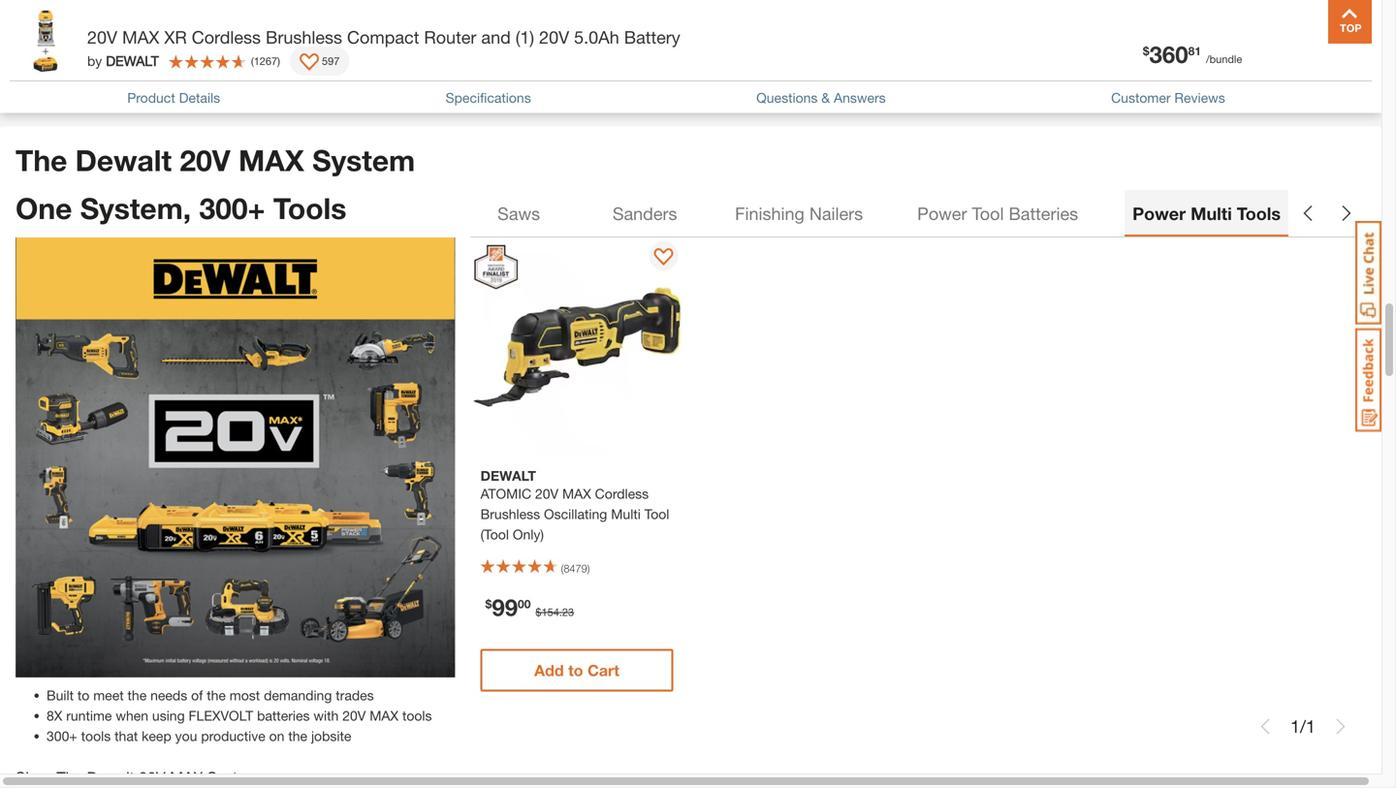 Task type: describe. For each thing, give the bounding box(es) containing it.
flexvolt
[[189, 708, 253, 724]]

compact
[[347, 27, 419, 48]]

nailers
[[809, 203, 863, 224]]

jobsite
[[311, 728, 351, 744]]

saws
[[498, 203, 540, 224]]

) for ( 8479 )
[[587, 562, 590, 575]]

1 horizontal spatial the
[[207, 687, 226, 703]]

20v inside dewalt atomic 20v max cordless brushless oscillating multi tool (tool only)
[[535, 486, 559, 502]]

8x
[[47, 708, 62, 724]]

product image image
[[15, 10, 78, 73]]

300+ inside built to meet the needs of the most demanding trades 8x runtime when using flexvolt batteries with 20v max tools 300+ tools that keep you productive on the jobsite
[[47, 728, 77, 744]]

23
[[562, 606, 574, 618]]

add for add 6 items to cart
[[60, 72, 93, 93]]

6
[[98, 72, 108, 93]]

1 vertical spatial the
[[57, 768, 82, 787]]

router
[[424, 27, 476, 48]]

power tool batteries button
[[910, 190, 1086, 237]]

0 horizontal spatial tools
[[273, 191, 346, 226]]

0 horizontal spatial cart
[[185, 72, 221, 93]]

add to cart
[[534, 661, 619, 679]]

power multi tools
[[1132, 203, 1281, 224]]

/
[[1300, 716, 1306, 737]]

product
[[127, 90, 175, 106]]

1267
[[254, 55, 277, 67]]

meet
[[93, 687, 124, 703]]

top button
[[1328, 0, 1372, 44]]

product details
[[127, 90, 220, 106]]

20v inside built to meet the needs of the most demanding trades 8x runtime when using flexvolt batteries with 20v max tools 300+ tools that keep you productive on the jobsite
[[342, 708, 366, 724]]

&
[[821, 90, 830, 106]]

$ 360 81 /bundle
[[1143, 40, 1242, 68]]

0 horizontal spatial system
[[207, 768, 259, 787]]

built to meet the needs of the most demanding trades 8x runtime when using flexvolt batteries with 20v max tools 300+ tools that keep you productive on the jobsite
[[47, 687, 432, 744]]

customer reviews
[[1111, 90, 1225, 106]]

saws button
[[475, 190, 562, 237]]

( for 8479
[[561, 562, 564, 575]]

only)
[[513, 526, 544, 542]]

trades
[[336, 687, 374, 703]]

(tool
[[481, 526, 509, 542]]

1 1 from the left
[[1290, 716, 1300, 737]]

the dewalt 20v max system
[[16, 143, 415, 178]]

one system, 300+ tools
[[16, 191, 346, 226]]

display image
[[654, 248, 673, 268]]

finishing nailers
[[735, 203, 863, 224]]

finishing nailers button
[[727, 190, 871, 237]]

cordless inside dewalt atomic 20v max cordless brushless oscillating multi tool (tool only)
[[595, 486, 649, 502]]

597
[[322, 55, 340, 67]]

$ for 360
[[1143, 44, 1149, 58]]

5.0ah
[[574, 27, 619, 48]]

shop
[[16, 768, 52, 787]]

/bundle
[[1206, 53, 1242, 65]]

needs
[[150, 687, 187, 703]]

597 button
[[290, 47, 349, 76]]

154
[[541, 606, 559, 618]]

99
[[492, 593, 518, 621]]

multi inside dewalt atomic 20v max cordless brushless oscillating multi tool (tool only)
[[611, 506, 641, 522]]

one
[[16, 191, 72, 226]]

81
[[1188, 44, 1201, 58]]

questions & answers
[[756, 90, 886, 106]]

by
[[87, 53, 102, 69]]

using
[[152, 708, 185, 724]]

xr
[[164, 27, 187, 48]]

productive
[[201, 728, 265, 744]]

runtime
[[66, 708, 112, 724]]

0 vertical spatial dewalt
[[75, 143, 172, 178]]

batteries
[[1009, 203, 1078, 224]]

atomic 20v max cordless brushless oscillating multi tool (tool only) image
[[471, 242, 683, 454]]

0 vertical spatial to
[[164, 72, 181, 93]]

power multi tools button
[[1125, 190, 1289, 237]]

power for power multi tools
[[1132, 203, 1186, 224]]

items
[[112, 72, 159, 93]]

0 vertical spatial 300+
[[199, 191, 265, 226]]

feedback link image
[[1355, 328, 1382, 432]]

00
[[518, 597, 531, 611]]

of
[[191, 687, 203, 703]]

20v down keep
[[139, 768, 165, 787]]

0 vertical spatial the
[[16, 143, 67, 178]]

20v right (1)
[[539, 27, 569, 48]]

atomic
[[481, 486, 531, 502]]



Task type: vqa. For each thing, say whether or not it's contained in the screenshot.
leftmost brushless
yes



Task type: locate. For each thing, give the bounding box(es) containing it.
reviews
[[1174, 90, 1225, 106]]

0 horizontal spatial )
[[277, 55, 280, 67]]

live chat image
[[1355, 221, 1382, 325]]

20v up 'by'
[[87, 27, 117, 48]]

system,
[[80, 191, 191, 226]]

tool right oscillating
[[644, 506, 669, 522]]

this is the first slide image
[[1257, 719, 1273, 734]]

specifications
[[446, 90, 531, 106]]

when
[[116, 708, 148, 724]]

1 horizontal spatial tools
[[1237, 203, 1281, 224]]

$ for 99
[[485, 597, 492, 611]]

add down 154
[[534, 661, 564, 679]]

the up when
[[127, 687, 147, 703]]

dewalt up atomic
[[481, 468, 536, 484]]

1 vertical spatial cart
[[588, 661, 619, 679]]

subtotal:
[[19, 11, 94, 32]]

1 vertical spatial dewalt
[[481, 468, 536, 484]]

1 right the this is the first slide icon
[[1290, 716, 1300, 737]]

tool left 'batteries'
[[972, 203, 1004, 224]]

2 power from the left
[[1132, 203, 1186, 224]]

1 horizontal spatial $
[[536, 606, 541, 618]]

tools down runtime
[[81, 728, 111, 744]]

0 horizontal spatial add
[[60, 72, 93, 93]]

dewalt down that
[[87, 768, 134, 787]]

0 horizontal spatial 300+
[[47, 728, 77, 744]]

0 horizontal spatial tools
[[81, 728, 111, 744]]

( for 1267
[[251, 55, 254, 67]]

1 horizontal spatial multi
[[1191, 203, 1232, 224]]

0 vertical spatial brushless
[[266, 27, 342, 48]]

details
[[179, 90, 220, 106]]

1 vertical spatial to
[[568, 661, 583, 679]]

( left display icon
[[251, 55, 254, 67]]

20v max xr cordless brushless compact router and (1) 20v 5.0ah battery
[[87, 27, 680, 48]]

cordless up oscillating
[[595, 486, 649, 502]]

1 horizontal spatial )
[[587, 562, 590, 575]]

8479
[[564, 562, 587, 575]]

answers
[[834, 90, 886, 106]]

specifications button
[[446, 88, 531, 108], [446, 88, 531, 108]]

300+ down "the dewalt 20v max system"
[[199, 191, 265, 226]]

visualtabs tab list
[[349, 190, 1289, 237]]

power inside 'button'
[[917, 203, 967, 224]]

.
[[559, 606, 562, 618]]

1 horizontal spatial tool
[[972, 203, 1004, 224]]

1 horizontal spatial (
[[561, 562, 564, 575]]

keep
[[142, 728, 171, 744]]

shop the dewalt 20v max system
[[16, 768, 259, 787]]

1 vertical spatial 300+
[[47, 728, 77, 744]]

add 6 items to cart button
[[19, 64, 262, 102]]

1 horizontal spatial cordless
[[595, 486, 649, 502]]

1 horizontal spatial cart
[[588, 661, 619, 679]]

300+ down 8x
[[47, 728, 77, 744]]

1 power from the left
[[917, 203, 967, 224]]

cart
[[185, 72, 221, 93], [588, 661, 619, 679]]

sanders button
[[601, 190, 689, 237]]

0 horizontal spatial power
[[917, 203, 967, 224]]

(1)
[[516, 27, 534, 48]]

20v
[[87, 27, 117, 48], [539, 27, 569, 48], [180, 143, 230, 178], [535, 486, 559, 502], [342, 708, 366, 724], [139, 768, 165, 787]]

power inside button
[[1132, 203, 1186, 224]]

product details button
[[127, 88, 220, 108], [127, 88, 220, 108]]

1 horizontal spatial tools
[[402, 708, 432, 724]]

1 horizontal spatial add
[[534, 661, 564, 679]]

add to cart button
[[481, 649, 673, 692]]

brushless inside dewalt atomic 20v max cordless brushless oscillating multi tool (tool only)
[[481, 506, 540, 522]]

dewalt atomic 20v max cordless brushless oscillating multi tool (tool only)
[[481, 468, 669, 542]]

300+
[[199, 191, 265, 226], [47, 728, 77, 744]]

0 horizontal spatial multi
[[611, 506, 641, 522]]

0 horizontal spatial brushless
[[266, 27, 342, 48]]

power for power tool batteries
[[917, 203, 967, 224]]

2 horizontal spatial the
[[288, 728, 307, 744]]

1 vertical spatial system
[[207, 768, 259, 787]]

1 vertical spatial cordless
[[595, 486, 649, 502]]

customer reviews button
[[1111, 88, 1225, 108], [1111, 88, 1225, 108]]

questions
[[756, 90, 818, 106]]

the up 'one' on the left top of page
[[16, 143, 67, 178]]

2 1 from the left
[[1306, 716, 1316, 737]]

tools
[[273, 191, 346, 226], [1237, 203, 1281, 224]]

1 vertical spatial tools
[[81, 728, 111, 744]]

0 vertical spatial tools
[[402, 708, 432, 724]]

0 horizontal spatial 1
[[1290, 716, 1300, 737]]

power tool batteries
[[917, 203, 1078, 224]]

multi
[[1191, 203, 1232, 224], [611, 506, 641, 522]]

0 vertical spatial multi
[[1191, 203, 1232, 224]]

to for add to cart
[[568, 661, 583, 679]]

main product image image
[[16, 238, 455, 677]]

dewalt up items
[[106, 53, 159, 69]]

cordless up ( 1267 )
[[192, 27, 261, 48]]

questions & answers button
[[756, 88, 886, 108], [756, 88, 886, 108]]

the right on
[[288, 728, 307, 744]]

1 horizontal spatial 300+
[[199, 191, 265, 226]]

the
[[127, 687, 147, 703], [207, 687, 226, 703], [288, 728, 307, 744]]

add
[[60, 72, 93, 93], [534, 661, 564, 679]]

sanders
[[613, 203, 677, 224]]

$ up customer
[[1143, 44, 1149, 58]]

1
[[1290, 716, 1300, 737], [1306, 716, 1316, 737]]

1 left this is the last slide image
[[1306, 716, 1316, 737]]

0 vertical spatial (
[[251, 55, 254, 67]]

add left 6 on the top
[[60, 72, 93, 93]]

with
[[314, 708, 339, 724]]

batteries
[[257, 708, 310, 724]]

$ left '00'
[[485, 597, 492, 611]]

20v down the trades
[[342, 708, 366, 724]]

dewalt
[[75, 143, 172, 178], [87, 768, 134, 787]]

brushless up display icon
[[266, 27, 342, 48]]

the right shop
[[57, 768, 82, 787]]

20v up one system, 300+ tools
[[180, 143, 230, 178]]

max
[[122, 27, 159, 48], [239, 143, 304, 178], [562, 486, 591, 502], [370, 708, 399, 724], [170, 768, 203, 787]]

0 horizontal spatial dewalt
[[106, 53, 159, 69]]

0 horizontal spatial tool
[[644, 506, 669, 522]]

add 6 items to cart
[[60, 72, 221, 93]]

( 8479 )
[[561, 562, 590, 575]]

) left display icon
[[277, 55, 280, 67]]

this is the last slide image
[[1333, 719, 1349, 734]]

1 vertical spatial brushless
[[481, 506, 540, 522]]

built
[[47, 687, 74, 703]]

360
[[1149, 40, 1188, 68]]

2 vertical spatial to
[[77, 687, 90, 703]]

tools right with
[[402, 708, 432, 724]]

to for built to meet the needs of the most demanding trades 8x runtime when using flexvolt batteries with 20v max tools 300+ tools that keep you productive on the jobsite
[[77, 687, 90, 703]]

0 vertical spatial add
[[60, 72, 93, 93]]

) for ( 1267 )
[[277, 55, 280, 67]]

0 horizontal spatial cordless
[[192, 27, 261, 48]]

to
[[164, 72, 181, 93], [568, 661, 583, 679], [77, 687, 90, 703]]

$ inside $ 360 81 /bundle
[[1143, 44, 1149, 58]]

$
[[1143, 44, 1149, 58], [485, 597, 492, 611], [536, 606, 541, 618]]

add for add to cart
[[534, 661, 564, 679]]

brushless down atomic
[[481, 506, 540, 522]]

1 horizontal spatial power
[[1132, 203, 1186, 224]]

to inside built to meet the needs of the most demanding trades 8x runtime when using flexvolt batteries with 20v max tools 300+ tools that keep you productive on the jobsite
[[77, 687, 90, 703]]

0 horizontal spatial to
[[77, 687, 90, 703]]

tool
[[972, 203, 1004, 224], [644, 506, 669, 522]]

0 vertical spatial cart
[[185, 72, 221, 93]]

tool inside dewalt atomic 20v max cordless brushless oscillating multi tool (tool only)
[[644, 506, 669, 522]]

0 vertical spatial system
[[312, 143, 415, 178]]

1 vertical spatial )
[[587, 562, 590, 575]]

20v up oscillating
[[535, 486, 559, 502]]

system
[[312, 143, 415, 178], [207, 768, 259, 787]]

1 vertical spatial (
[[561, 562, 564, 575]]

1 vertical spatial tool
[[644, 506, 669, 522]]

0 vertical spatial dewalt
[[106, 53, 159, 69]]

customer
[[1111, 90, 1171, 106]]

0 vertical spatial cordless
[[192, 27, 261, 48]]

1 / 1
[[1290, 716, 1316, 737]]

dewalt up system,
[[75, 143, 172, 178]]

0 horizontal spatial $
[[485, 597, 492, 611]]

1 vertical spatial dewalt
[[87, 768, 134, 787]]

1 horizontal spatial brushless
[[481, 506, 540, 522]]

cordless
[[192, 27, 261, 48], [595, 486, 649, 502]]

finishing
[[735, 203, 805, 224]]

1 vertical spatial add
[[534, 661, 564, 679]]

max inside built to meet the needs of the most demanding trades 8x runtime when using flexvolt batteries with 20v max tools 300+ tools that keep you productive on the jobsite
[[370, 708, 399, 724]]

dewalt
[[106, 53, 159, 69], [481, 468, 536, 484]]

tool inside 'button'
[[972, 203, 1004, 224]]

1 horizontal spatial 1
[[1306, 716, 1316, 737]]

battery
[[624, 27, 680, 48]]

multi inside button
[[1191, 203, 1232, 224]]

1 vertical spatial multi
[[611, 506, 641, 522]]

) down oscillating
[[587, 562, 590, 575]]

max inside dewalt atomic 20v max cordless brushless oscillating multi tool (tool only)
[[562, 486, 591, 502]]

oscillating
[[544, 506, 607, 522]]

0 horizontal spatial (
[[251, 55, 254, 67]]

( 1267 )
[[251, 55, 280, 67]]

on
[[269, 728, 285, 744]]

dewalt inside dewalt atomic 20v max cordless brushless oscillating multi tool (tool only)
[[481, 468, 536, 484]]

$ 99 00 $ 154 . 23
[[485, 593, 574, 621]]

display image
[[300, 53, 319, 73]]

the right 'of'
[[207, 687, 226, 703]]

( up .
[[561, 562, 564, 575]]

0 vertical spatial tool
[[972, 203, 1004, 224]]

demanding
[[264, 687, 332, 703]]

you
[[175, 728, 197, 744]]

most
[[230, 687, 260, 703]]

0 vertical spatial )
[[277, 55, 280, 67]]

$ right '00'
[[536, 606, 541, 618]]

0 horizontal spatial the
[[127, 687, 147, 703]]

the
[[16, 143, 67, 178], [57, 768, 82, 787]]

1 horizontal spatial dewalt
[[481, 468, 536, 484]]

1 horizontal spatial to
[[164, 72, 181, 93]]

by dewalt
[[87, 53, 159, 69]]

2 horizontal spatial to
[[568, 661, 583, 679]]

and
[[481, 27, 511, 48]]

tools inside button
[[1237, 203, 1281, 224]]

)
[[277, 55, 280, 67], [587, 562, 590, 575]]

that
[[115, 728, 138, 744]]

2 horizontal spatial $
[[1143, 44, 1149, 58]]

1 horizontal spatial system
[[312, 143, 415, 178]]



